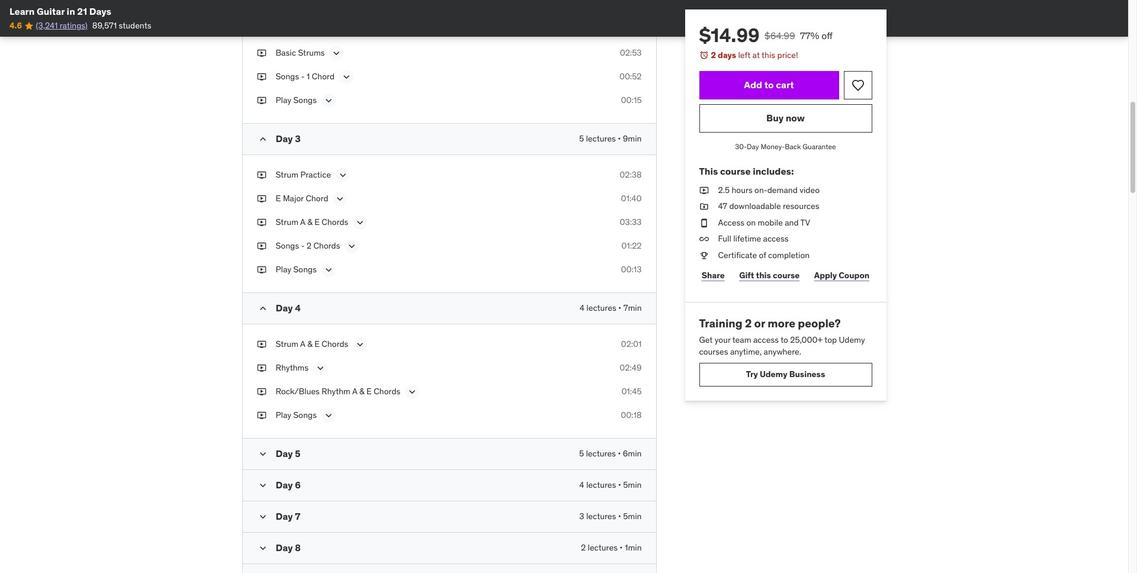 Task type: locate. For each thing, give the bounding box(es) containing it.
small image left day 5 on the left of page
[[257, 448, 269, 460]]

1 major from the top
[[283, 24, 304, 34]]

courses
[[699, 346, 728, 357]]

2 major from the top
[[283, 193, 304, 204]]

on
[[747, 217, 756, 228]]

demand
[[768, 185, 798, 195]]

back
[[785, 142, 801, 151]]

course up hours
[[720, 165, 751, 177]]

anytime,
[[730, 346, 762, 357]]

ratings)
[[60, 20, 88, 31]]

5 lectures • 9min
[[579, 133, 642, 144]]

access down or
[[753, 335, 779, 346]]

xsmall image for strum practice
[[257, 169, 266, 181]]

show lecture description image
[[331, 47, 343, 59], [334, 193, 346, 205], [346, 240, 358, 252], [315, 362, 326, 374]]

1 vertical spatial 5min
[[623, 511, 642, 522]]

xsmall image for basic strums
[[257, 47, 266, 59]]

1 strum a & e chords from the top
[[276, 217, 348, 227]]

lectures for day 7
[[586, 511, 616, 522]]

play songs down songs - 1 chord
[[276, 95, 317, 105]]

strum
[[276, 169, 298, 180], [276, 217, 298, 227], [276, 339, 298, 349]]

gift this course
[[739, 270, 800, 281]]

a
[[276, 24, 281, 34], [300, 217, 305, 227], [300, 339, 305, 349], [352, 386, 357, 397]]

1 5min from the top
[[623, 480, 642, 490]]

02:49
[[620, 362, 642, 373]]

2 vertical spatial strum
[[276, 339, 298, 349]]

course down completion
[[773, 270, 800, 281]]

lectures left 9min on the top right of the page
[[586, 133, 616, 144]]

- left 1
[[301, 71, 305, 82]]

top
[[825, 335, 837, 346]]

0 vertical spatial small image
[[257, 448, 269, 460]]

•
[[618, 133, 621, 144], [618, 303, 622, 313], [618, 448, 621, 459], [618, 480, 621, 490], [618, 511, 621, 522], [620, 542, 623, 553]]

5min
[[623, 480, 642, 490], [623, 511, 642, 522]]

cart
[[776, 79, 794, 91]]

- down e major chord
[[301, 240, 305, 251]]

1 vertical spatial strum
[[276, 217, 298, 227]]

lectures down 5 lectures • 6min
[[586, 480, 616, 490]]

3 small image from the top
[[257, 542, 269, 554]]

1 vertical spatial major
[[283, 193, 304, 204]]

1 vertical spatial to
[[781, 335, 788, 346]]

xsmall image
[[257, 47, 266, 59], [257, 95, 266, 106], [257, 169, 266, 181], [699, 201, 709, 213], [699, 217, 709, 229], [257, 362, 266, 374], [257, 386, 266, 398]]

buy
[[767, 112, 784, 124]]

guarantee
[[803, 142, 836, 151]]

play songs down rock/blues
[[276, 410, 317, 420]]

chords
[[322, 217, 348, 227], [313, 240, 340, 251], [322, 339, 348, 349], [374, 386, 400, 397]]

lectures down 4 lectures • 5min
[[586, 511, 616, 522]]

major down strum practice
[[283, 193, 304, 204]]

& up songs - 2 chords
[[307, 217, 312, 227]]

chord
[[306, 24, 328, 34], [312, 71, 335, 82], [306, 193, 328, 204]]

5 up 4 lectures • 5min
[[579, 448, 584, 459]]

0 horizontal spatial udemy
[[760, 369, 788, 380]]

alarm image
[[699, 50, 709, 60]]

1 small image from the top
[[257, 133, 269, 145]]

strum a & e chords up songs - 2 chords
[[276, 217, 348, 227]]

4 for day 6
[[580, 480, 584, 490]]

small image left day 7
[[257, 511, 269, 523]]

1 horizontal spatial 3
[[580, 511, 584, 522]]

e up rock/blues
[[314, 339, 320, 349]]

4 lectures • 5min
[[580, 480, 642, 490]]

&
[[307, 217, 312, 227], [307, 339, 312, 349], [359, 386, 365, 397]]

day 4
[[276, 302, 301, 314]]

play for basic strums
[[276, 95, 291, 105]]

buy now button
[[699, 104, 872, 132]]

77%
[[800, 30, 819, 41]]

• for day 8
[[620, 542, 623, 553]]

0 vertical spatial strum a & e chords
[[276, 217, 348, 227]]

0 vertical spatial course
[[720, 165, 751, 177]]

strum a & e chords
[[276, 217, 348, 227], [276, 339, 348, 349]]

2 play songs from the top
[[276, 264, 317, 275]]

day 5
[[276, 448, 301, 459]]

downloadable
[[729, 201, 781, 212]]

video
[[800, 185, 820, 195]]

1 horizontal spatial udemy
[[839, 335, 865, 346]]

1 horizontal spatial course
[[773, 270, 800, 281]]

5 lectures • 6min
[[579, 448, 642, 459]]

0 vertical spatial major
[[283, 24, 304, 34]]

5 up 6
[[295, 448, 301, 459]]

to
[[765, 79, 774, 91], [781, 335, 788, 346]]

7min
[[624, 303, 642, 313]]

full lifetime access
[[718, 234, 789, 244]]

0 vertical spatial chord
[[306, 24, 328, 34]]

5min for day 7
[[623, 511, 642, 522]]

small image
[[257, 448, 269, 460], [257, 511, 269, 523], [257, 542, 269, 554]]

songs for 00:13
[[293, 264, 317, 275]]

3 small image from the top
[[257, 480, 269, 491]]

3 play songs from the top
[[276, 410, 317, 420]]

02:29
[[620, 24, 642, 34]]

small image left day 4
[[257, 303, 269, 314]]

2 vertical spatial small image
[[257, 542, 269, 554]]

2 down e major chord
[[307, 240, 312, 251]]

1 vertical spatial &
[[307, 339, 312, 349]]

this right the gift
[[756, 270, 771, 281]]

xsmall image
[[257, 24, 266, 35], [257, 71, 266, 83], [699, 185, 709, 196], [257, 193, 266, 205], [257, 217, 266, 228], [699, 234, 709, 245], [257, 240, 266, 252], [699, 250, 709, 262], [257, 264, 266, 276], [257, 339, 266, 350], [257, 410, 266, 421]]

show lecture description image
[[340, 71, 352, 83], [323, 95, 335, 106], [337, 169, 349, 181], [354, 217, 366, 228], [323, 264, 335, 276], [354, 339, 366, 351], [406, 386, 418, 398], [323, 410, 335, 422]]

3 play from the top
[[276, 410, 291, 420]]

3
[[295, 133, 301, 144], [580, 511, 584, 522]]

e right rhythm
[[367, 386, 372, 397]]

0 vertical spatial strum
[[276, 169, 298, 180]]

chord for a major chord
[[306, 24, 328, 34]]

1 play from the top
[[276, 95, 291, 105]]

rhythm
[[322, 386, 351, 397]]

0 horizontal spatial course
[[720, 165, 751, 177]]

1 small image from the top
[[257, 448, 269, 460]]

chord up strums
[[306, 24, 328, 34]]

to inside training 2 or more people? get your team access to 25,000+ top udemy courses anytime, anywhere.
[[781, 335, 788, 346]]

4 for day 4
[[580, 303, 585, 313]]

strum down e major chord
[[276, 217, 298, 227]]

5min for day 6
[[623, 480, 642, 490]]

day for day 6
[[276, 479, 293, 491]]

access down mobile
[[763, 234, 789, 244]]

1 vertical spatial strum a & e chords
[[276, 339, 348, 349]]

$14.99
[[699, 23, 760, 47]]

strum for 4
[[276, 339, 298, 349]]

small image left day 8
[[257, 542, 269, 554]]

2.5 hours on-demand video
[[718, 185, 820, 195]]

02:53
[[620, 47, 642, 58]]

0 horizontal spatial to
[[765, 79, 774, 91]]

songs down songs - 2 chords
[[293, 264, 317, 275]]

$64.99
[[765, 30, 795, 41]]

0 horizontal spatial 3
[[295, 133, 301, 144]]

2 - from the top
[[301, 240, 305, 251]]

2 inside training 2 or more people? get your team access to 25,000+ top udemy courses anytime, anywhere.
[[745, 316, 752, 330]]

2 vertical spatial small image
[[257, 480, 269, 491]]

5min up 1min at the bottom right
[[623, 511, 642, 522]]

2 left or
[[745, 316, 752, 330]]

udemy right top
[[839, 335, 865, 346]]

1 horizontal spatial to
[[781, 335, 788, 346]]

days
[[718, 50, 736, 60]]

day for day 4
[[276, 302, 293, 314]]

2 down the 3 lectures • 5min
[[581, 542, 586, 553]]

on-
[[755, 185, 768, 195]]

major up basic strums on the top left of page
[[283, 24, 304, 34]]

play songs down songs - 2 chords
[[276, 264, 317, 275]]

strums
[[298, 47, 325, 58]]

0 vertical spatial to
[[765, 79, 774, 91]]

1min
[[625, 542, 642, 553]]

6
[[295, 479, 301, 491]]

show lecture description image right strums
[[331, 47, 343, 59]]

show lecture description image up rhythm
[[315, 362, 326, 374]]

(3,241 ratings)
[[36, 20, 88, 31]]

access inside training 2 or more people? get your team access to 25,000+ top udemy courses anytime, anywhere.
[[753, 335, 779, 346]]

• for day 7
[[618, 511, 621, 522]]

a up rhythms
[[300, 339, 305, 349]]

songs down rock/blues
[[293, 410, 317, 420]]

lectures for day 5
[[586, 448, 616, 459]]

day for day 8
[[276, 542, 293, 554]]

mobile
[[758, 217, 783, 228]]

1 - from the top
[[301, 71, 305, 82]]

3 strum from the top
[[276, 339, 298, 349]]

8
[[295, 542, 301, 554]]

small image left day 3
[[257, 133, 269, 145]]

to left cart
[[765, 79, 774, 91]]

show lecture description image right songs - 2 chords
[[346, 240, 358, 252]]

strum a & e chords up rhythms
[[276, 339, 348, 349]]

2 vertical spatial &
[[359, 386, 365, 397]]

0 vertical spatial -
[[301, 71, 305, 82]]

5 left 9min on the top right of the page
[[579, 133, 584, 144]]

lectures
[[586, 133, 616, 144], [587, 303, 616, 313], [586, 448, 616, 459], [586, 480, 616, 490], [586, 511, 616, 522], [588, 542, 618, 553]]

2 vertical spatial play
[[276, 410, 291, 420]]

lectures for day 8
[[588, 542, 618, 553]]

a major chord
[[276, 24, 328, 34]]

• left 7min
[[618, 303, 622, 313]]

3 down 4 lectures • 5min
[[580, 511, 584, 522]]

5 for day 3
[[579, 133, 584, 144]]

• up 2 lectures • 1min
[[618, 511, 621, 522]]

price!
[[777, 50, 798, 60]]

major for a
[[283, 24, 304, 34]]

2 vertical spatial chord
[[306, 193, 328, 204]]

e up songs - 2 chords
[[314, 217, 320, 227]]

play down songs - 2 chords
[[276, 264, 291, 275]]

add to cart button
[[699, 71, 839, 99]]

day for day 5
[[276, 448, 293, 459]]

play songs for basic strums
[[276, 95, 317, 105]]

chord down practice at top
[[306, 193, 328, 204]]

2 small image from the top
[[257, 303, 269, 314]]

2 days left at this price!
[[711, 50, 798, 60]]

• up the 3 lectures • 5min
[[618, 480, 621, 490]]

3 up strum practice
[[295, 133, 301, 144]]

2 vertical spatial play songs
[[276, 410, 317, 420]]

0 vertical spatial play songs
[[276, 95, 317, 105]]

show lecture description image for songs - 2 chords
[[346, 240, 358, 252]]

lectures for day 6
[[586, 480, 616, 490]]

0 vertical spatial 5min
[[623, 480, 642, 490]]

lifetime
[[733, 234, 761, 244]]

1 vertical spatial 3
[[580, 511, 584, 522]]

1 vertical spatial play songs
[[276, 264, 317, 275]]

0 vertical spatial small image
[[257, 133, 269, 145]]

2 strum a & e chords from the top
[[276, 339, 348, 349]]

• left 1min at the bottom right
[[620, 542, 623, 553]]

lectures left 1min at the bottom right
[[588, 542, 618, 553]]

1 vertical spatial small image
[[257, 303, 269, 314]]

show lecture description image right e major chord
[[334, 193, 346, 205]]

day for day 7
[[276, 510, 293, 522]]

try udemy business
[[746, 369, 825, 380]]

songs down songs - 1 chord
[[293, 95, 317, 105]]

2 5min from the top
[[623, 511, 642, 522]]

certificate
[[718, 250, 757, 261]]

• for day 3
[[618, 133, 621, 144]]

a up basic
[[276, 24, 281, 34]]

• left 9min on the top right of the page
[[618, 133, 621, 144]]

play
[[276, 95, 291, 105], [276, 264, 291, 275], [276, 410, 291, 420]]

lectures left 6min
[[586, 448, 616, 459]]

this right at at the top right of page
[[762, 50, 775, 60]]

a right rhythm
[[352, 386, 357, 397]]

-
[[301, 71, 305, 82], [301, 240, 305, 251]]

play down rock/blues
[[276, 410, 291, 420]]

5min down 6min
[[623, 480, 642, 490]]

1 vertical spatial small image
[[257, 511, 269, 523]]

add to cart
[[744, 79, 794, 91]]

strum up rhythms
[[276, 339, 298, 349]]

in
[[67, 5, 75, 17]]

2 small image from the top
[[257, 511, 269, 523]]

2 play from the top
[[276, 264, 291, 275]]

• left 6min
[[618, 448, 621, 459]]

apply coupon
[[814, 270, 870, 281]]

tv
[[801, 217, 810, 228]]

day 6
[[276, 479, 301, 491]]

1 play songs from the top
[[276, 95, 317, 105]]

to up "anywhere."
[[781, 335, 788, 346]]

& right rhythm
[[359, 386, 365, 397]]

training
[[699, 316, 743, 330]]

chord right 1
[[312, 71, 335, 82]]

rock/blues
[[276, 386, 320, 397]]

& up rhythms
[[307, 339, 312, 349]]

0 vertical spatial this
[[762, 50, 775, 60]]

small image left day 6
[[257, 480, 269, 491]]

1 strum from the top
[[276, 169, 298, 180]]

small image
[[257, 133, 269, 145], [257, 303, 269, 314], [257, 480, 269, 491]]

share button
[[699, 264, 727, 288]]

1 vertical spatial access
[[753, 335, 779, 346]]

0 vertical spatial udemy
[[839, 335, 865, 346]]

1 vertical spatial course
[[773, 270, 800, 281]]

rock/blues rhythm a & e chords
[[276, 386, 400, 397]]

e
[[276, 193, 281, 204], [314, 217, 320, 227], [314, 339, 320, 349], [367, 386, 372, 397]]

to inside button
[[765, 79, 774, 91]]

lectures left 7min
[[587, 303, 616, 313]]

chords up songs - 2 chords
[[322, 217, 348, 227]]

strum up e major chord
[[276, 169, 298, 180]]

1 vertical spatial -
[[301, 240, 305, 251]]

0 vertical spatial &
[[307, 217, 312, 227]]

5 for day 5
[[579, 448, 584, 459]]

0 vertical spatial play
[[276, 95, 291, 105]]

25,000+
[[790, 335, 823, 346]]

- for 1
[[301, 71, 305, 82]]

udemy right the try
[[760, 369, 788, 380]]

udemy inside training 2 or more people? get your team access to 25,000+ top udemy courses anytime, anywhere.
[[839, 335, 865, 346]]

21
[[77, 5, 87, 17]]

play down songs - 1 chord
[[276, 95, 291, 105]]

30-
[[735, 142, 747, 151]]

learn guitar in 21 days
[[9, 5, 111, 17]]

1 vertical spatial play
[[276, 264, 291, 275]]



Task type: describe. For each thing, give the bounding box(es) containing it.
people?
[[798, 316, 841, 330]]

small image for day 3
[[257, 133, 269, 145]]

more
[[768, 316, 796, 330]]

full
[[718, 234, 731, 244]]

89,571 students
[[92, 20, 151, 31]]

chords up rhythm
[[322, 339, 348, 349]]

songs left 1
[[276, 71, 299, 82]]

chords right rhythm
[[374, 386, 400, 397]]

play songs for rhythms
[[276, 410, 317, 420]]

show lecture description image for rhythms
[[315, 362, 326, 374]]

2.5
[[718, 185, 730, 195]]

e major chord
[[276, 193, 328, 204]]

day 7
[[276, 510, 301, 522]]

gift
[[739, 270, 754, 281]]

01:22
[[622, 240, 642, 251]]

• for day 5
[[618, 448, 621, 459]]

play for rhythms
[[276, 410, 291, 420]]

2 strum from the top
[[276, 217, 298, 227]]

day 3
[[276, 133, 301, 144]]

• for day 6
[[618, 480, 621, 490]]

now
[[786, 112, 805, 124]]

completion
[[768, 250, 810, 261]]

small image for day 6
[[257, 480, 269, 491]]

songs down e major chord
[[276, 240, 299, 251]]

chord for e major chord
[[306, 193, 328, 204]]

1 vertical spatial udemy
[[760, 369, 788, 380]]

small image for day 5
[[257, 448, 269, 460]]

2 lectures • 1min
[[581, 542, 642, 553]]

show lecture description image for basic strums
[[331, 47, 343, 59]]

00:13
[[621, 264, 642, 275]]

apply coupon button
[[812, 264, 872, 288]]

major for e
[[283, 193, 304, 204]]

left
[[738, 50, 751, 60]]

training 2 or more people? get your team access to 25,000+ top udemy courses anytime, anywhere.
[[699, 316, 865, 357]]

strum for 3
[[276, 169, 298, 180]]

2 right the alarm icon
[[711, 50, 716, 60]]

chords down e major chord
[[313, 240, 340, 251]]

get
[[699, 335, 713, 346]]

learn
[[9, 5, 35, 17]]

practice
[[300, 169, 331, 180]]

4.6
[[9, 20, 22, 31]]

money-
[[761, 142, 785, 151]]

a down e major chord
[[300, 217, 305, 227]]

share
[[702, 270, 725, 281]]

lectures for day 4
[[587, 303, 616, 313]]

access on mobile and tv
[[718, 217, 810, 228]]

e down strum practice
[[276, 193, 281, 204]]

(3,241
[[36, 20, 58, 31]]

of
[[759, 250, 766, 261]]

• for day 4
[[618, 303, 622, 313]]

songs for 00:15
[[293, 95, 317, 105]]

00:52
[[620, 71, 642, 82]]

small image for day 4
[[257, 303, 269, 314]]

$14.99 $64.99 77% off
[[699, 23, 833, 47]]

- for 2
[[301, 240, 305, 251]]

xsmall image for play songs
[[257, 95, 266, 106]]

9min
[[623, 133, 642, 144]]

0 vertical spatial 3
[[295, 133, 301, 144]]

anywhere.
[[764, 346, 801, 357]]

47
[[718, 201, 727, 212]]

basic strums
[[276, 47, 325, 58]]

business
[[789, 369, 825, 380]]

guitar
[[37, 5, 65, 17]]

try udemy business link
[[699, 363, 872, 387]]

03:33
[[620, 217, 642, 227]]

wishlist image
[[851, 78, 865, 92]]

at
[[753, 50, 760, 60]]

02:38
[[620, 169, 642, 180]]

4 lectures • 7min
[[580, 303, 642, 313]]

team
[[733, 335, 751, 346]]

hours
[[732, 185, 753, 195]]

1 vertical spatial this
[[756, 270, 771, 281]]

access
[[718, 217, 745, 228]]

47 downloadable resources
[[718, 201, 820, 212]]

and
[[785, 217, 799, 228]]

30-day money-back guarantee
[[735, 142, 836, 151]]

apply
[[814, 270, 837, 281]]

rhythms
[[276, 362, 309, 373]]

01:45
[[622, 386, 642, 397]]

small image for day 7
[[257, 511, 269, 523]]

buy now
[[767, 112, 805, 124]]

days
[[89, 5, 111, 17]]

your
[[715, 335, 731, 346]]

or
[[754, 316, 765, 330]]

xsmall image for rock/blues rhythm a & e chords
[[257, 386, 266, 398]]

1
[[307, 71, 310, 82]]

this
[[699, 165, 718, 177]]

lectures for day 3
[[586, 133, 616, 144]]

show lecture description image for e major chord
[[334, 193, 346, 205]]

6min
[[623, 448, 642, 459]]

songs - 1 chord
[[276, 71, 335, 82]]

basic
[[276, 47, 296, 58]]

small image for day 8
[[257, 542, 269, 554]]

7
[[295, 510, 301, 522]]

resources
[[783, 201, 820, 212]]

xsmall image for rhythms
[[257, 362, 266, 374]]

includes:
[[753, 165, 794, 177]]

songs for 00:18
[[293, 410, 317, 420]]

students
[[119, 20, 151, 31]]

3 lectures • 5min
[[580, 511, 642, 522]]

02:01
[[621, 339, 642, 349]]

coupon
[[839, 270, 870, 281]]

day for day 3
[[276, 133, 293, 144]]

0 vertical spatial access
[[763, 234, 789, 244]]

1 vertical spatial chord
[[312, 71, 335, 82]]

day 8
[[276, 542, 301, 554]]

off
[[822, 30, 833, 41]]



Task type: vqa. For each thing, say whether or not it's contained in the screenshot.


